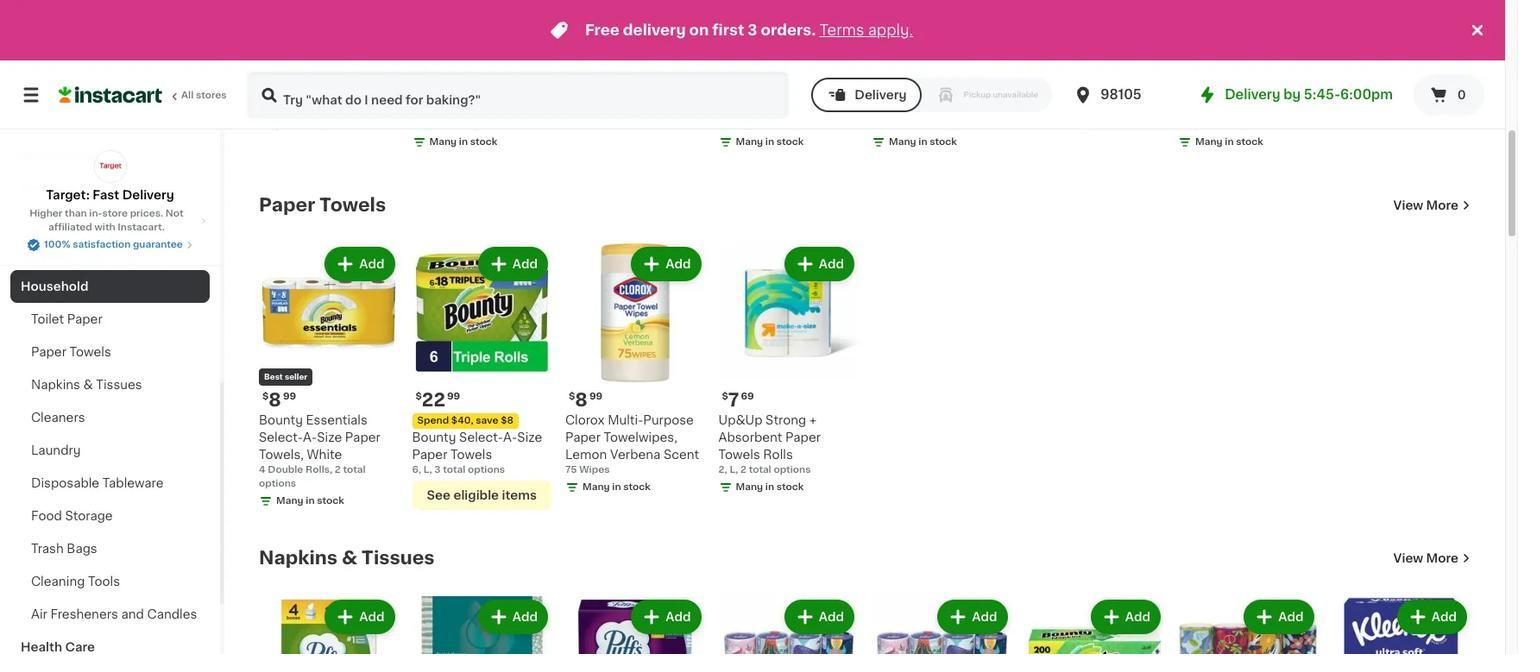 Task type: describe. For each thing, give the bounding box(es) containing it.
options inside the 'bounty essentials select-a-size paper towels, white 4 double rolls, 2 total options'
[[259, 479, 296, 489]]

strong inside up&up strong + absorbent paper towels rolls 2, l, 2 total options
[[766, 414, 806, 426]]

6:00pm
[[1341, 88, 1393, 101]]

2 inside scott 1000 toilet paper, septic-safe, toilet tissue 4 ct, 2 total options
[[1049, 120, 1055, 129]]

0 horizontal spatial napkins & tissues link
[[10, 369, 210, 401]]

2 inside charmin ultra soft toilet paper mega rolls 12, g, 2 total options
[[286, 120, 292, 129]]

septic
[[565, 86, 605, 98]]

scott 1000 toilet paper, septic-safe, toilet tissue 4 ct, 2 total options
[[1025, 69, 1141, 129]]

3 inside limited time offer region
[[748, 23, 758, 37]]

rolls,
[[306, 465, 333, 475]]

recycled
[[1332, 86, 1389, 98]]

free delivery on first 3 orders. terms apply.
[[585, 23, 913, 37]]

scott
[[1025, 69, 1058, 81]]

in for cottonelle ultra comfort toilet paper, strong toilet tissue, mega rolls
[[919, 137, 928, 147]]

tools
[[88, 576, 120, 588]]

paper inside the 'bounty essentials select-a-size paper towels, white 4 double rolls, 2 total options'
[[345, 432, 381, 444]]

$ for everspring 100% recycled toilet paper rolls
[[1335, 47, 1341, 56]]

seller
[[285, 373, 307, 381]]

total inside charmin ultra strong toilet paper mega rolls 6, g, 3 total options
[[444, 120, 466, 129]]

& for soda & water link
[[55, 149, 66, 161]]

$ 22 99
[[416, 391, 460, 409]]

view more for napkins & tissues
[[1394, 553, 1459, 565]]

$ 8 99 for clorox multi-purpose paper towelwipes, lemon verbena scent
[[569, 391, 603, 409]]

total inside bounty select-a-size paper towels 6, l, 3 total options
[[443, 465, 466, 475]]

absorbent
[[719, 432, 783, 444]]

many in stock for bounty essentials select-a-size paper towels, white
[[276, 496, 344, 506]]

not
[[166, 209, 184, 218]]

7 for up&up strong + absorbent paper towels rolls
[[728, 391, 739, 409]]

24ct
[[1332, 120, 1354, 129]]

charmin for 19
[[719, 69, 770, 81]]

$ for bounty essentials select-a-size paper towels, white
[[262, 392, 269, 401]]

delivery
[[623, 23, 686, 37]]

4 inside smartly big rolls septic safe toilet paper 4 ct
[[565, 120, 572, 129]]

lemon
[[565, 449, 607, 461]]

1 horizontal spatial napkins
[[259, 549, 338, 567]]

99 for everspring 100% recycled toilet paper rolls
[[1364, 47, 1377, 56]]

total inside up&up strong + absorbent paper towels rolls 2, l, 2 total options
[[749, 465, 772, 475]]

0 button
[[1414, 74, 1485, 116]]

towels inside bounty select-a-size paper towels 6, l, 3 total options
[[451, 449, 492, 461]]

paper, for 17
[[1214, 86, 1252, 98]]

1 horizontal spatial paper towels link
[[259, 195, 386, 215]]

l, inside up&up strong + absorbent paper towels rolls 2, l, 2 total options
[[730, 465, 738, 475]]

$ for smartly big rolls septic safe toilet paper
[[569, 47, 575, 56]]

target: fast delivery logo image
[[94, 150, 126, 183]]

health care link
[[10, 631, 210, 654]]

select- inside the 'bounty essentials select-a-size paper towels, white 4 double rolls, 2 total options'
[[259, 432, 303, 444]]

higher than in-store prices. not affiliated with instacart.
[[29, 209, 184, 232]]

many in stock for up&up strong + absorbent paper towels rolls
[[736, 483, 804, 492]]

clorox multi-purpose paper towelwipes, lemon verbena scent 75 wipes
[[565, 414, 699, 475]]

$ 7 69 for up&up strong + absorbent paper towels rolls
[[722, 391, 754, 409]]

$ for up&up strong + absorbent paper towels rolls
[[722, 392, 728, 401]]

delivery by 5:45-6:00pm link
[[1198, 85, 1393, 105]]

free
[[585, 23, 620, 37]]

air fresheners and candles
[[31, 609, 197, 621]]

item carousel region containing 8
[[235, 236, 1471, 521]]

fresheners
[[50, 609, 118, 621]]

instacart.
[[118, 223, 165, 232]]

10
[[422, 46, 443, 64]]

up&up
[[719, 414, 763, 426]]

stock for cottonelle ultra clean toilet paper, strong toilet tissue, mega rolls
[[1236, 137, 1264, 147]]

safe,
[[1111, 86, 1141, 98]]

1 vertical spatial 12
[[719, 120, 729, 129]]

$ for charmin ultra strong toilet paper mega rolls
[[416, 47, 422, 56]]

view more link for napkins & tissues
[[1394, 550, 1471, 567]]

everspring 100% recycled toilet paper rolls 24ct
[[1332, 69, 1464, 129]]

99 for charmin ultra gentle toilet paper 12 mega rolls
[[751, 47, 764, 56]]

bags
[[67, 543, 97, 555]]

size inside the 'bounty essentials select-a-size paper towels, white 4 double rolls, 2 total options'
[[317, 432, 342, 444]]

storage
[[65, 510, 113, 522]]

mega inside charmin ultra soft toilet paper mega rolls 12, g, 2 total options
[[333, 86, 368, 98]]

coffee & tea
[[21, 182, 102, 194]]

6, inside charmin ultra strong toilet paper mega rolls 6, g, 3 total options
[[412, 120, 421, 129]]

1 horizontal spatial tissues
[[362, 549, 435, 567]]

paper, inside scott 1000 toilet paper, septic-safe, toilet tissue 4 ct, 2 total options
[[1025, 86, 1063, 98]]

comfort
[[872, 86, 923, 98]]

see
[[427, 489, 451, 502]]

$ for spend $40, save $8
[[416, 392, 422, 401]]

options inside up&up strong + absorbent paper towels rolls 2, l, 2 total options
[[774, 465, 811, 475]]

disposable
[[31, 477, 99, 489]]

total inside the 'bounty essentials select-a-size paper towels, white 4 double rolls, 2 total options'
[[343, 465, 366, 475]]

many in stock for charmin ultra strong toilet paper mega rolls
[[429, 137, 498, 147]]

19 for charmin ultra gentle toilet paper 12 mega rolls
[[728, 46, 749, 64]]

prices.
[[130, 209, 163, 218]]

$ for cottonelle ultra comfort toilet paper, strong toilet tissue, mega rolls
[[875, 47, 882, 56]]

charmin for 10
[[412, 69, 464, 81]]

select- inside bounty select-a-size paper towels 6, l, 3 total options
[[459, 432, 503, 444]]

0 vertical spatial tissues
[[96, 379, 142, 391]]

tissue, for 8
[[952, 104, 994, 116]]

strong inside cottonelle ultra clean toilet paper, strong toilet tissue, mega rolls
[[1255, 86, 1296, 98]]

paper inside charmin ultra soft toilet paper mega rolls 12, g, 2 total options
[[295, 86, 330, 98]]

toilet right comfort
[[926, 86, 959, 98]]

8 for bounty essentials select-a-size paper towels, white
[[269, 391, 281, 409]]

cottonelle ultra comfort toilet paper, strong toilet tissue, mega rolls
[[872, 69, 1000, 133]]

disposable tableware link
[[10, 467, 210, 500]]

laundry
[[31, 445, 81, 457]]

delivery by 5:45-6:00pm
[[1225, 88, 1393, 101]]

charmin ultra gentle toilet paper 12 mega rolls 12 mega rolls
[[719, 69, 846, 129]]

3 inside bounty select-a-size paper towels 6, l, 3 total options
[[435, 465, 441, 475]]

$ for cottonelle ultra clean toilet paper, strong toilet tissue, mega rolls
[[1182, 47, 1188, 56]]

air
[[31, 609, 47, 621]]

best seller
[[264, 373, 307, 381]]

cottonelle for 8
[[872, 69, 936, 81]]

essentials
[[306, 414, 368, 426]]

g, for strong
[[424, 120, 433, 129]]

cottonelle for 17
[[1178, 69, 1242, 81]]

stock for charmin ultra gentle toilet paper 12 mega rolls
[[777, 137, 804, 147]]

juice
[[21, 117, 55, 129]]

many in stock for charmin ultra gentle toilet paper 12 mega rolls
[[736, 137, 804, 147]]

stock for up&up strong + absorbent paper towels rolls
[[777, 483, 804, 492]]

toilet up ct,
[[1025, 104, 1058, 116]]

rolls inside up&up strong + absorbent paper towels rolls 2, l, 2 total options
[[763, 449, 793, 461]]

bounty for select-
[[412, 432, 456, 444]]

ct,
[[1034, 120, 1047, 129]]

99 for bounty essentials select-a-size paper towels, white
[[283, 392, 296, 401]]

$ 19 99 for charmin ultra soft toilet paper mega rolls
[[262, 46, 304, 64]]

delivery inside target: fast delivery link
[[122, 189, 174, 201]]

napkins & tissues inside 'link'
[[31, 379, 142, 391]]

by
[[1284, 88, 1301, 101]]

$40,
[[451, 416, 474, 426]]

1 horizontal spatial paper towels
[[259, 196, 386, 214]]

satisfaction
[[73, 240, 131, 249]]

6
[[883, 120, 890, 129]]

product group containing 7
[[719, 243, 858, 498]]

69 for scott 1000 toilet paper, septic-safe, toilet tissue
[[1048, 47, 1061, 56]]

1 vertical spatial napkins & tissues
[[259, 549, 435, 567]]

size inside bounty select-a-size paper towels 6, l, 3 total options
[[517, 432, 542, 444]]

view for paper towels
[[1394, 199, 1424, 211]]

items
[[502, 489, 537, 502]]

disposable tableware
[[31, 477, 164, 489]]

rolls inside smartly big rolls septic safe toilet paper 4 ct
[[639, 69, 668, 81]]

tissue
[[1061, 104, 1100, 116]]

trash bags
[[31, 543, 97, 555]]

apply.
[[868, 23, 913, 37]]

toilet inside smartly big rolls septic safe toilet paper 4 ct
[[638, 86, 671, 98]]

100% satisfaction guarantee button
[[27, 235, 193, 252]]

bounty for essentials
[[259, 414, 303, 426]]

100% inside button
[[44, 240, 70, 249]]

a- inside bounty select-a-size paper towels 6, l, 3 total options
[[503, 432, 517, 444]]

in for bounty essentials select-a-size paper towels, white
[[306, 496, 315, 506]]

1000
[[1061, 69, 1092, 81]]

ultra for strong
[[467, 69, 495, 81]]

8 for clorox multi-purpose paper towelwipes, lemon verbena scent
[[575, 391, 588, 409]]

100% satisfaction guarantee
[[44, 240, 183, 249]]

purpose
[[643, 414, 694, 426]]

many for up&up strong + absorbent paper towels rolls
[[736, 483, 763, 492]]

juice link
[[10, 106, 210, 139]]

care
[[65, 641, 95, 654]]

in for cottonelle ultra clean toilet paper, strong toilet tissue, mega rolls
[[1225, 137, 1234, 147]]

$ 19 99 for everspring 100% recycled toilet paper rolls
[[1335, 46, 1377, 64]]

clorox
[[565, 414, 605, 426]]

98105
[[1101, 88, 1142, 101]]

in for charmin ultra gentle toilet paper 12 mega rolls
[[766, 137, 774, 147]]

soda
[[21, 149, 53, 161]]

sports drinks link
[[10, 205, 210, 237]]

toilet up '98105'
[[1095, 69, 1128, 81]]

5:45-
[[1304, 88, 1341, 101]]

health
[[21, 641, 62, 654]]

orders.
[[761, 23, 816, 37]]

candles
[[147, 609, 197, 621]]

more for napkins & tissues
[[1427, 553, 1459, 565]]

& for "coffee & tea" link
[[67, 182, 77, 194]]

6, inside bounty select-a-size paper towels 6, l, 3 total options
[[412, 465, 421, 475]]

3 g, from the left
[[1194, 120, 1203, 129]]

stock for charmin ultra strong toilet paper mega rolls
[[470, 137, 498, 147]]

in for charmin ultra strong toilet paper mega rolls
[[459, 137, 468, 147]]

than
[[65, 209, 87, 218]]

save
[[476, 416, 499, 426]]

0 vertical spatial napkins
[[31, 379, 80, 391]]

0 vertical spatial 12
[[793, 86, 806, 98]]

$ 8 99 for cottonelle ultra comfort toilet paper, strong toilet tissue, mega rolls
[[875, 46, 909, 64]]

$ 7 69 for scott 1000 toilet paper, septic-safe, toilet tissue
[[1029, 46, 1061, 64]]

toilet inside charmin ultra strong toilet paper mega rolls 6, g, 3 total options
[[412, 86, 445, 98]]

many for charmin ultra strong toilet paper mega rolls
[[429, 137, 457, 147]]

rolls inside charmin ultra soft toilet paper mega rolls 12, g, 2 total options
[[259, 104, 289, 116]]

toilet up 12, g, 2 total options
[[1178, 104, 1211, 116]]

$ 19 99 for charmin ultra gentle toilet paper 12 mega rolls
[[722, 46, 764, 64]]

more for paper towels
[[1427, 199, 1459, 211]]

soft
[[345, 69, 371, 81]]

paper inside charmin ultra gentle toilet paper 12 mega rolls 12 mega rolls
[[755, 86, 790, 98]]

100% inside everspring 100% recycled toilet paper rolls 24ct
[[1399, 69, 1432, 81]]

rolls inside cottonelle ultra clean toilet paper, strong toilet tissue, mega rolls
[[1178, 121, 1208, 133]]



Task type: vqa. For each thing, say whether or not it's contained in the screenshot.


Task type: locate. For each thing, give the bounding box(es) containing it.
2 g, from the left
[[424, 120, 433, 129]]

$ for clorox multi-purpose paper towelwipes, lemon verbena scent
[[569, 392, 575, 401]]

charmin inside charmin ultra gentle toilet paper 12 mega rolls 12 mega rolls
[[719, 69, 770, 81]]

many down up&up strong + absorbent paper towels rolls 2, l, 2 total options
[[736, 483, 763, 492]]

1 vertical spatial view more
[[1394, 553, 1459, 565]]

$ inside $ 1 54
[[569, 47, 575, 56]]

0 horizontal spatial $ 7 69
[[722, 391, 754, 409]]

6, down $ 10 99
[[412, 120, 421, 129]]

99 for cottonelle ultra clean toilet paper, strong toilet tissue, mega rolls
[[1209, 47, 1222, 56]]

ultra
[[313, 69, 342, 81], [467, 69, 495, 81], [773, 69, 802, 81], [939, 69, 968, 81], [1245, 69, 1274, 81]]

$ 7 69
[[1029, 46, 1061, 64], [722, 391, 754, 409]]

a- inside the 'bounty essentials select-a-size paper towels, white 4 double rolls, 2 total options'
[[303, 432, 317, 444]]

tissue, inside cottonelle ultra clean toilet paper, strong toilet tissue, mega rolls
[[1214, 104, 1257, 116]]

1 cottonelle from the left
[[872, 69, 936, 81]]

$ 19 99 down the free delivery on first 3 orders. terms apply.
[[722, 46, 764, 64]]

many for clorox multi-purpose paper towelwipes, lemon verbena scent
[[583, 483, 610, 492]]

1 19 from the left
[[269, 46, 290, 64]]

water
[[68, 149, 105, 161]]

bounty essentials select-a-size paper towels, white 4 double rolls, 2 total options
[[259, 414, 381, 489]]

in for up&up strong + absorbent paper towels rolls
[[766, 483, 774, 492]]

g, for soft
[[274, 120, 283, 129]]

options down the search field
[[468, 120, 506, 129]]

1 size from the left
[[317, 432, 342, 444]]

total inside scott 1000 toilet paper, septic-safe, toilet tissue 4 ct, 2 total options
[[1058, 120, 1080, 129]]

4 for 1000
[[1025, 120, 1032, 129]]

a- up white
[[303, 432, 317, 444]]

1 horizontal spatial 19
[[728, 46, 749, 64]]

1 horizontal spatial 69
[[1048, 47, 1061, 56]]

2 vertical spatial 3
[[435, 465, 441, 475]]

0 horizontal spatial paper,
[[962, 86, 1000, 98]]

cottonelle down $ 17 99
[[1178, 69, 1242, 81]]

delivery inside delivery button
[[855, 89, 907, 101]]

eligible
[[454, 489, 499, 502]]

stock for clorox multi-purpose paper towelwipes, lemon verbena scent
[[624, 483, 651, 492]]

many in stock down wipes
[[583, 483, 651, 492]]

paper, right comfort
[[962, 86, 1000, 98]]

towels,
[[259, 449, 304, 461]]

options inside scott 1000 toilet paper, septic-safe, toilet tissue 4 ct, 2 total options
[[1082, 120, 1120, 129]]

all stores
[[181, 91, 227, 100]]

limited time offer region
[[0, 0, 1468, 60]]

delivery up 6
[[855, 89, 907, 101]]

+
[[809, 414, 817, 426]]

99 right the 22
[[447, 392, 460, 401]]

ct right 6
[[892, 120, 902, 129]]

99 inside $ 22 99
[[447, 392, 460, 401]]

2 inside up&up strong + absorbent paper towels rolls 2, l, 2 total options
[[741, 465, 747, 475]]

cleaners
[[31, 412, 85, 424]]

toilet right safe
[[638, 86, 671, 98]]

1 vertical spatial napkins
[[259, 549, 338, 567]]

$ inside $ 17 99
[[1182, 47, 1188, 56]]

2 more from the top
[[1427, 553, 1459, 565]]

options up see eligible items button
[[468, 465, 505, 475]]

ultra inside charmin ultra soft toilet paper mega rolls 12, g, 2 total options
[[313, 69, 342, 81]]

0 vertical spatial 100%
[[1399, 69, 1432, 81]]

2 cottonelle from the left
[[1178, 69, 1242, 81]]

food
[[31, 510, 62, 522]]

smartly
[[565, 69, 613, 81]]

3
[[748, 23, 758, 37], [435, 120, 441, 129], [435, 465, 441, 475]]

19 up charmin ultra soft toilet paper mega rolls 12, g, 2 total options on the top of page
[[269, 46, 290, 64]]

towelwipes,
[[604, 432, 678, 444]]

gentle
[[805, 69, 846, 81]]

many down double
[[276, 496, 304, 506]]

stock down verbena
[[624, 483, 651, 492]]

2 ultra from the left
[[467, 69, 495, 81]]

many in stock down charmin ultra gentle toilet paper 12 mega rolls 12 mega rolls
[[736, 137, 804, 147]]

7 up scott
[[1035, 46, 1046, 64]]

4 left ct,
[[1025, 120, 1032, 129]]

delivery for delivery by 5:45-6:00pm
[[1225, 88, 1281, 101]]

toilet down household
[[31, 313, 64, 325]]

stock down charmin ultra strong toilet paper mega rolls 6, g, 3 total options
[[470, 137, 498, 147]]

paper inside the clorox multi-purpose paper towelwipes, lemon verbena scent 75 wipes
[[565, 432, 601, 444]]

0 vertical spatial paper towels
[[259, 196, 386, 214]]

spend $40, save $8
[[417, 416, 514, 426]]

toilet down 17
[[1178, 86, 1211, 98]]

stock down the cottonelle ultra comfort toilet paper, strong toilet tissue, mega rolls
[[930, 137, 957, 147]]

0 vertical spatial 7
[[1035, 46, 1046, 64]]

4 inside scott 1000 toilet paper, septic-safe, toilet tissue 4 ct, 2 total options
[[1025, 120, 1032, 129]]

2 19 from the left
[[728, 46, 749, 64]]

1 horizontal spatial 100%
[[1399, 69, 1432, 81]]

1 $ 19 99 from the left
[[262, 46, 304, 64]]

1 vertical spatial bounty
[[412, 432, 456, 444]]

6,
[[412, 120, 421, 129], [872, 120, 881, 129], [412, 465, 421, 475]]

stock down rolls,
[[317, 496, 344, 506]]

1 horizontal spatial g,
[[424, 120, 433, 129]]

tissues up cleaners link
[[96, 379, 142, 391]]

99 for cottonelle ultra comfort toilet paper, strong toilet tissue, mega rolls
[[896, 47, 909, 56]]

0 horizontal spatial $ 19 99
[[262, 46, 304, 64]]

view for napkins & tissues
[[1394, 553, 1424, 565]]

2 horizontal spatial charmin
[[719, 69, 770, 81]]

1 horizontal spatial select-
[[459, 432, 503, 444]]

paper inside up&up strong + absorbent paper towels rolls 2, l, 2 total options
[[786, 432, 821, 444]]

99 inside $ 17 99
[[1209, 47, 1222, 56]]

0 horizontal spatial ct
[[574, 120, 584, 129]]

$8
[[501, 416, 514, 426]]

tissue, inside the cottonelle ultra comfort toilet paper, strong toilet tissue, mega rolls
[[952, 104, 994, 116]]

0 horizontal spatial l,
[[424, 465, 432, 475]]

$ inside $ 22 99
[[416, 392, 422, 401]]

2 horizontal spatial paper,
[[1214, 86, 1252, 98]]

99 up the everspring
[[1364, 47, 1377, 56]]

1 vertical spatial more
[[1427, 553, 1459, 565]]

99 right 17
[[1209, 47, 1222, 56]]

19 up the everspring
[[1341, 46, 1362, 64]]

1 tissue, from the left
[[952, 104, 994, 116]]

1 horizontal spatial delivery
[[855, 89, 907, 101]]

toilet paper
[[31, 313, 102, 325]]

1 horizontal spatial 12,
[[1178, 120, 1191, 129]]

many in stock for clorox multi-purpose paper towelwipes, lemon verbena scent
[[583, 483, 651, 492]]

options inside charmin ultra soft toilet paper mega rolls 12, g, 2 total options
[[319, 120, 356, 129]]

double
[[268, 465, 303, 475]]

paper inside the toilet paper "link"
[[67, 313, 102, 325]]

99 for charmin ultra strong toilet paper mega rolls
[[445, 47, 458, 56]]

many in stock down rolls,
[[276, 496, 344, 506]]

0 vertical spatial $ 7 69
[[1029, 46, 1061, 64]]

$ 19 99
[[262, 46, 304, 64], [722, 46, 764, 64], [1335, 46, 1377, 64]]

ct inside smartly big rolls septic safe toilet paper 4 ct
[[574, 120, 584, 129]]

verbena
[[610, 449, 661, 461]]

see eligible items button
[[412, 481, 552, 510]]

toilet down 10 in the left top of the page
[[412, 86, 445, 98]]

product group containing 22
[[412, 243, 552, 510]]

98105 button
[[1073, 71, 1177, 119]]

2
[[286, 120, 292, 129], [1049, 120, 1055, 129], [1205, 120, 1211, 129], [335, 465, 341, 475], [741, 465, 747, 475]]

0 horizontal spatial tissue,
[[952, 104, 994, 116]]

4 left double
[[259, 465, 266, 475]]

toilet inside charmin ultra gentle toilet paper 12 mega rolls 12 mega rolls
[[719, 86, 752, 98]]

and
[[121, 609, 144, 621]]

1 vertical spatial 7
[[728, 391, 739, 409]]

2 horizontal spatial $ 8 99
[[875, 46, 909, 64]]

0 horizontal spatial 12
[[719, 120, 729, 129]]

1 paper, from the left
[[962, 86, 1000, 98]]

charmin down the free delivery on first 3 orders. terms apply.
[[719, 69, 770, 81]]

toilet inside everspring 100% recycled toilet paper rolls 24ct
[[1393, 86, 1425, 98]]

2 ct from the left
[[892, 120, 902, 129]]

0 vertical spatial view
[[1394, 199, 1424, 211]]

2 view more link from the top
[[1394, 550, 1471, 567]]

drinks
[[65, 215, 105, 227]]

many in stock down up&up strong + absorbent paper towels rolls 2, l, 2 total options
[[736, 483, 804, 492]]

in inside product group
[[766, 483, 774, 492]]

select- up "towels,"
[[259, 432, 303, 444]]

0 horizontal spatial cottonelle
[[872, 69, 936, 81]]

8 down apply.
[[882, 46, 894, 64]]

mega
[[333, 86, 368, 98], [487, 86, 521, 98], [809, 86, 843, 98], [1260, 104, 1294, 116], [731, 120, 759, 129], [872, 121, 906, 133]]

1 select- from the left
[[259, 432, 303, 444]]

1 ct from the left
[[574, 120, 584, 129]]

in down 12, g, 2 total options
[[1225, 137, 1234, 147]]

1 horizontal spatial bounty
[[412, 432, 456, 444]]

paper, inside cottonelle ultra clean toilet paper, strong toilet tissue, mega rolls
[[1214, 86, 1252, 98]]

99 right 10 in the left top of the page
[[445, 47, 458, 56]]

a- down $8
[[503, 432, 517, 444]]

2 tissue, from the left
[[1214, 104, 1257, 116]]

many down wipes
[[583, 483, 610, 492]]

1 vertical spatial 69
[[741, 392, 754, 401]]

2 horizontal spatial g,
[[1194, 120, 1203, 129]]

many in stock
[[429, 137, 498, 147], [736, 137, 804, 147], [889, 137, 957, 147], [1196, 137, 1264, 147], [583, 483, 651, 492], [736, 483, 804, 492], [276, 496, 344, 506]]

19 down first
[[728, 46, 749, 64]]

toilet inside charmin ultra soft toilet paper mega rolls 12, g, 2 total options
[[259, 86, 292, 98]]

0 horizontal spatial 69
[[741, 392, 754, 401]]

0 vertical spatial paper towels link
[[259, 195, 386, 215]]

2 inside the 'bounty essentials select-a-size paper towels, white 4 double rolls, 2 total options'
[[335, 465, 341, 475]]

service type group
[[812, 78, 1052, 112]]

2 horizontal spatial $ 19 99
[[1335, 46, 1377, 64]]

mega inside charmin ultra strong toilet paper mega rolls 6, g, 3 total options
[[487, 86, 521, 98]]

paper inside charmin ultra strong toilet paper mega rolls 6, g, 3 total options
[[448, 86, 484, 98]]

1 vertical spatial paper towels link
[[10, 336, 210, 369]]

$ 8 99 down apply.
[[875, 46, 909, 64]]

paper towels
[[259, 196, 386, 214], [31, 346, 111, 358]]

in down up&up strong + absorbent paper towels rolls 2, l, 2 total options
[[766, 483, 774, 492]]

$ 8 99 down best
[[262, 391, 296, 409]]

1 a- from the left
[[303, 432, 317, 444]]

l, right "2,"
[[730, 465, 738, 475]]

1 vertical spatial tissues
[[362, 549, 435, 567]]

1 vertical spatial napkins & tissues link
[[259, 548, 435, 569]]

0 horizontal spatial 100%
[[44, 240, 70, 249]]

1 more from the top
[[1427, 199, 1459, 211]]

tableware
[[103, 477, 164, 489]]

100% right the everspring
[[1399, 69, 1432, 81]]

paper, inside the cottonelle ultra comfort toilet paper, strong toilet tissue, mega rolls
[[962, 86, 1000, 98]]

12
[[793, 86, 806, 98], [719, 120, 729, 129]]

54
[[585, 47, 598, 56]]

health care
[[21, 641, 95, 654]]

0 vertical spatial napkins & tissues link
[[10, 369, 210, 401]]

99 up clorox
[[590, 392, 603, 401]]

None search field
[[247, 71, 789, 119]]

1 horizontal spatial napkins & tissues
[[259, 549, 435, 567]]

add
[[359, 258, 385, 270], [513, 258, 538, 270], [666, 258, 691, 270], [819, 258, 844, 270], [359, 611, 385, 623], [513, 611, 538, 623], [666, 611, 691, 623], [819, 611, 844, 623], [972, 611, 998, 623], [1126, 611, 1151, 623], [1279, 611, 1304, 623], [1432, 611, 1457, 623]]

7 up 'up&up'
[[728, 391, 739, 409]]

3 ultra from the left
[[773, 69, 802, 81]]

12, inside charmin ultra soft toilet paper mega rolls 12, g, 2 total options
[[259, 120, 272, 129]]

target: fast delivery link
[[46, 150, 174, 204]]

2 charmin from the left
[[412, 69, 464, 81]]

higher than in-store prices. not affiliated with instacart. link
[[14, 207, 206, 235]]

paper inside bounty select-a-size paper towels 6, l, 3 total options
[[412, 449, 448, 461]]

8 down best
[[269, 391, 281, 409]]

Search field
[[249, 73, 788, 117]]

many
[[429, 137, 457, 147], [736, 137, 763, 147], [889, 137, 917, 147], [1196, 137, 1223, 147], [583, 483, 610, 492], [736, 483, 763, 492], [276, 496, 304, 506]]

1 ultra from the left
[[313, 69, 342, 81]]

l,
[[424, 465, 432, 475], [730, 465, 738, 475]]

99 down apply.
[[896, 47, 909, 56]]

$ 17 99
[[1182, 46, 1222, 64]]

item carousel region containing 19
[[259, 0, 1495, 167]]

1 horizontal spatial cottonelle
[[1178, 69, 1242, 81]]

toilet down the everspring
[[1393, 86, 1425, 98]]

$ 19 99 up charmin ultra soft toilet paper mega rolls 12, g, 2 total options on the top of page
[[262, 46, 304, 64]]

total inside charmin ultra soft toilet paper mega rolls 12, g, 2 total options
[[294, 120, 316, 129]]

0 vertical spatial view more link
[[1394, 196, 1471, 214]]

cleaning
[[31, 576, 85, 588]]

up&up strong + absorbent paper towels rolls 2, l, 2 total options
[[719, 414, 821, 475]]

smartly big rolls septic safe toilet paper 4 ct
[[565, 69, 671, 129]]

multi-
[[608, 414, 643, 426]]

0 horizontal spatial 19
[[269, 46, 290, 64]]

1 horizontal spatial $ 8 99
[[569, 391, 603, 409]]

many down 12, g, 2 total options
[[1196, 137, 1223, 147]]

0 horizontal spatial delivery
[[122, 189, 174, 201]]

stock for cottonelle ultra comfort toilet paper, strong toilet tissue, mega rolls
[[930, 137, 957, 147]]

soda & water link
[[10, 139, 210, 172]]

all stores link
[[59, 71, 228, 119]]

stores
[[196, 91, 227, 100]]

0 vertical spatial item carousel region
[[259, 0, 1495, 167]]

household link
[[10, 270, 210, 303]]

1 vertical spatial item carousel region
[[235, 236, 1471, 521]]

1 horizontal spatial 12
[[793, 86, 806, 98]]

1 horizontal spatial $ 19 99
[[722, 46, 764, 64]]

delivery inside the delivery by 5:45-6:00pm link
[[1225, 88, 1281, 101]]

0 vertical spatial bounty
[[259, 414, 303, 426]]

in down rolls,
[[306, 496, 315, 506]]

5 ultra from the left
[[1245, 69, 1274, 81]]

ultra inside charmin ultra gentle toilet paper 12 mega rolls 12 mega rolls
[[773, 69, 802, 81]]

1 horizontal spatial 8
[[575, 391, 588, 409]]

2 view from the top
[[1394, 553, 1424, 565]]

rolls inside charmin ultra strong toilet paper mega rolls 6, g, 3 total options
[[412, 104, 442, 116]]

1 horizontal spatial 7
[[1035, 46, 1046, 64]]

2 12, from the left
[[1178, 120, 1191, 129]]

delivery left by
[[1225, 88, 1281, 101]]

3 up see
[[435, 465, 441, 475]]

strong inside charmin ultra strong toilet paper mega rolls 6, g, 3 total options
[[498, 69, 539, 81]]

ct
[[574, 120, 584, 129], [892, 120, 902, 129]]

0 horizontal spatial 12,
[[259, 120, 272, 129]]

22
[[422, 391, 445, 409]]

g, inside charmin ultra soft toilet paper mega rolls 12, g, 2 total options
[[274, 120, 283, 129]]

options down the delivery by 5:45-6:00pm link
[[1238, 120, 1275, 129]]

tissues down see
[[362, 549, 435, 567]]

clean
[[1277, 69, 1312, 81]]

ultra for clean
[[1245, 69, 1274, 81]]

many in stock down 12, g, 2 total options
[[1196, 137, 1264, 147]]

cleaning tools link
[[10, 565, 210, 598]]

toilet down limited time offer region
[[719, 86, 752, 98]]

1
[[575, 46, 583, 64]]

0 vertical spatial more
[[1427, 199, 1459, 211]]

tissue,
[[952, 104, 994, 116], [1214, 104, 1257, 116]]

6, left 6
[[872, 120, 881, 129]]

stock down 12, g, 2 total options
[[1236, 137, 1264, 147]]

69 up 'up&up'
[[741, 392, 754, 401]]

cottonelle inside cottonelle ultra clean toilet paper, strong toilet tissue, mega rolls
[[1178, 69, 1242, 81]]

2 horizontal spatial 19
[[1341, 46, 1362, 64]]

g, inside charmin ultra strong toilet paper mega rolls 6, g, 3 total options
[[424, 120, 433, 129]]

charmin inside charmin ultra strong toilet paper mega rolls 6, g, 3 total options
[[412, 69, 464, 81]]

8 for cottonelle ultra comfort toilet paper, strong toilet tissue, mega rolls
[[882, 46, 894, 64]]

toilet right "stores"
[[259, 86, 292, 98]]

bounty up "towels,"
[[259, 414, 303, 426]]

size
[[317, 432, 342, 444], [517, 432, 542, 444]]

$ 8 99 for bounty essentials select-a-size paper towels, white
[[262, 391, 296, 409]]

many for cottonelle ultra comfort toilet paper, strong toilet tissue, mega rolls
[[889, 137, 917, 147]]

bounty inside the 'bounty essentials select-a-size paper towels, white 4 double rolls, 2 total options'
[[259, 414, 303, 426]]

1 horizontal spatial ct
[[892, 120, 902, 129]]

tissue, for 17
[[1214, 104, 1257, 116]]

in down verbena
[[612, 483, 621, 492]]

laundry link
[[10, 434, 210, 467]]

4 inside the 'bounty essentials select-a-size paper towels, white 4 double rolls, 2 total options'
[[259, 465, 266, 475]]

99 for clorox multi-purpose paper towelwipes, lemon verbena scent
[[590, 392, 603, 401]]

1 vertical spatial view more link
[[1394, 550, 1471, 567]]

17
[[1188, 46, 1207, 64]]

cottonelle up comfort
[[872, 69, 936, 81]]

2 $ 19 99 from the left
[[722, 46, 764, 64]]

1 l, from the left
[[424, 465, 432, 475]]

6, 6 ct
[[872, 120, 902, 129]]

2 horizontal spatial 8
[[882, 46, 894, 64]]

0
[[1458, 89, 1466, 101]]

rolls inside the cottonelle ultra comfort toilet paper, strong toilet tissue, mega rolls
[[909, 121, 939, 133]]

toilet down comfort
[[916, 104, 949, 116]]

3 $ 19 99 from the left
[[1335, 46, 1377, 64]]

view more for paper towels
[[1394, 199, 1459, 211]]

1 horizontal spatial paper,
[[1025, 86, 1063, 98]]

1 g, from the left
[[274, 120, 283, 129]]

many for cottonelle ultra clean toilet paper, strong toilet tissue, mega rolls
[[1196, 137, 1223, 147]]

ultra inside the cottonelle ultra comfort toilet paper, strong toilet tissue, mega rolls
[[939, 69, 968, 81]]

ct down septic
[[574, 120, 584, 129]]

many in stock down 6, 6 ct
[[889, 137, 957, 147]]

3 right first
[[748, 23, 758, 37]]

0 vertical spatial 69
[[1048, 47, 1061, 56]]

& for the leftmost 'napkins & tissues' 'link'
[[83, 379, 93, 391]]

1 view more link from the top
[[1394, 196, 1471, 214]]

many for charmin ultra gentle toilet paper 12 mega rolls
[[736, 137, 763, 147]]

product group
[[259, 243, 398, 512], [412, 243, 552, 510], [565, 243, 705, 498], [719, 243, 858, 498], [259, 597, 398, 654], [412, 597, 552, 654], [565, 597, 705, 654], [719, 597, 858, 654], [872, 597, 1011, 654], [1025, 597, 1165, 654], [1178, 597, 1318, 654], [1332, 597, 1471, 654]]

in down charmin ultra gentle toilet paper 12 mega rolls 12 mega rolls
[[766, 137, 774, 147]]

charmin left soft
[[259, 69, 310, 81]]

99 up charmin ultra soft toilet paper mega rolls 12, g, 2 total options on the top of page
[[291, 47, 304, 56]]

69 for up&up strong + absorbent paper towels rolls
[[741, 392, 754, 401]]

bounty down spend at the bottom left of page
[[412, 432, 456, 444]]

paper inside smartly big rolls septic safe toilet paper 4 ct
[[565, 104, 601, 116]]

4 ultra from the left
[[939, 69, 968, 81]]

in for clorox multi-purpose paper towelwipes, lemon verbena scent
[[612, 483, 621, 492]]

delivery for delivery
[[855, 89, 907, 101]]

0 horizontal spatial 4
[[259, 465, 266, 475]]

options down soft
[[319, 120, 356, 129]]

2 horizontal spatial delivery
[[1225, 88, 1281, 101]]

99 for spend $40, save $8
[[447, 392, 460, 401]]

pantry
[[21, 248, 62, 260]]

many in stock down charmin ultra strong toilet paper mega rolls 6, g, 3 total options
[[429, 137, 498, 147]]

instacart logo image
[[59, 85, 162, 105]]

options down double
[[259, 479, 296, 489]]

3 charmin from the left
[[719, 69, 770, 81]]

99 inside $ 10 99
[[445, 47, 458, 56]]

19 for charmin ultra soft toilet paper mega rolls
[[269, 46, 290, 64]]

charmin inside charmin ultra soft toilet paper mega rolls 12, g, 2 total options
[[259, 69, 310, 81]]

select- down save
[[459, 432, 503, 444]]

1 horizontal spatial a-
[[503, 432, 517, 444]]

options inside charmin ultra strong toilet paper mega rolls 6, g, 3 total options
[[468, 120, 506, 129]]

2,
[[719, 465, 728, 475]]

1 horizontal spatial charmin
[[412, 69, 464, 81]]

stock for bounty essentials select-a-size paper towels, white
[[317, 496, 344, 506]]

white
[[307, 449, 342, 461]]

napkins & tissues
[[31, 379, 142, 391], [259, 549, 435, 567]]

0 vertical spatial 3
[[748, 23, 758, 37]]

view more
[[1394, 199, 1459, 211], [1394, 553, 1459, 565]]

4 down septic
[[565, 120, 572, 129]]

wipes
[[579, 465, 610, 475]]

paper inside everspring 100% recycled toilet paper rolls 24ct
[[1429, 86, 1464, 98]]

l, up see
[[424, 465, 432, 475]]

1 horizontal spatial tissue,
[[1214, 104, 1257, 116]]

1 charmin from the left
[[259, 69, 310, 81]]

$ for charmin ultra gentle toilet paper 12 mega rolls
[[722, 47, 728, 56]]

2 horizontal spatial 4
[[1025, 120, 1032, 129]]

2 select- from the left
[[459, 432, 503, 444]]

0 horizontal spatial napkins
[[31, 379, 80, 391]]

l, inside bounty select-a-size paper towels 6, l, 3 total options
[[424, 465, 432, 475]]

with
[[94, 223, 115, 232]]

3 inside charmin ultra strong toilet paper mega rolls 6, g, 3 total options
[[435, 120, 441, 129]]

charmin down $ 10 99
[[412, 69, 464, 81]]

7 inside product group
[[728, 391, 739, 409]]

19 for everspring 100% recycled toilet paper rolls
[[1341, 46, 1362, 64]]

1 12, from the left
[[259, 120, 272, 129]]

bounty inside bounty select-a-size paper towels 6, l, 3 total options
[[412, 432, 456, 444]]

many in stock for cottonelle ultra comfort toilet paper, strong toilet tissue, mega rolls
[[889, 137, 957, 147]]

mega inside the cottonelle ultra comfort toilet paper, strong toilet tissue, mega rolls
[[872, 121, 906, 133]]

2 l, from the left
[[730, 465, 738, 475]]

paper towels inside paper towels link
[[31, 346, 111, 358]]

69 up scott
[[1048, 47, 1061, 56]]

$ 7 69 up scott
[[1029, 46, 1061, 64]]

$ 8 99 up clorox
[[569, 391, 603, 409]]

1 horizontal spatial 4
[[565, 120, 572, 129]]

1 horizontal spatial napkins & tissues link
[[259, 548, 435, 569]]

1 view from the top
[[1394, 199, 1424, 211]]

0 horizontal spatial paper towels
[[31, 346, 111, 358]]

store
[[102, 209, 128, 218]]

mega inside cottonelle ultra clean toilet paper, strong toilet tissue, mega rolls
[[1260, 104, 1294, 116]]

towels inside up&up strong + absorbent paper towels rolls 2, l, 2 total options
[[719, 449, 760, 461]]

0 horizontal spatial 7
[[728, 391, 739, 409]]

1 vertical spatial view
[[1394, 553, 1424, 565]]

0 horizontal spatial select-
[[259, 432, 303, 444]]

ultra inside cottonelle ultra clean toilet paper, strong toilet tissue, mega rolls
[[1245, 69, 1274, 81]]

0 vertical spatial napkins & tissues
[[31, 379, 142, 391]]

$ 19 99 up the everspring
[[1335, 46, 1377, 64]]

1 vertical spatial $ 7 69
[[722, 391, 754, 409]]

$ for charmin ultra soft toilet paper mega rolls
[[262, 47, 269, 56]]

options
[[319, 120, 356, 129], [468, 120, 506, 129], [1082, 120, 1120, 129], [1238, 120, 1275, 129], [468, 465, 505, 475], [774, 465, 811, 475], [259, 479, 296, 489]]

0 horizontal spatial napkins & tissues
[[31, 379, 142, 391]]

0 horizontal spatial g,
[[274, 120, 283, 129]]

$ inside $ 10 99
[[416, 47, 422, 56]]

stock down up&up strong + absorbent paper towels rolls 2, l, 2 total options
[[777, 483, 804, 492]]

0 horizontal spatial paper towels link
[[10, 336, 210, 369]]

higher
[[29, 209, 62, 218]]

0 horizontal spatial bounty
[[259, 414, 303, 426]]

many for bounty essentials select-a-size paper towels, white
[[276, 496, 304, 506]]

cottonelle inside the cottonelle ultra comfort toilet paper, strong toilet tissue, mega rolls
[[872, 69, 936, 81]]

0 horizontal spatial charmin
[[259, 69, 310, 81]]

2 paper, from the left
[[1025, 86, 1063, 98]]

4 for essentials
[[259, 465, 266, 475]]

strong inside the cottonelle ultra comfort toilet paper, strong toilet tissue, mega rolls
[[872, 104, 913, 116]]

7 for scott 1000 toilet paper, septic-safe, toilet tissue
[[1035, 46, 1046, 64]]

99 down the free delivery on first 3 orders. terms apply.
[[751, 47, 764, 56]]

0 horizontal spatial tissues
[[96, 379, 142, 391]]

stock
[[470, 137, 498, 147], [777, 137, 804, 147], [930, 137, 957, 147], [1236, 137, 1264, 147], [624, 483, 651, 492], [777, 483, 804, 492], [317, 496, 344, 506]]

99 for charmin ultra soft toilet paper mega rolls
[[291, 47, 304, 56]]

in down the cottonelle ultra comfort toilet paper, strong toilet tissue, mega rolls
[[919, 137, 928, 147]]

ultra inside charmin ultra strong toilet paper mega rolls 6, g, 3 total options
[[467, 69, 495, 81]]

2 size from the left
[[517, 432, 542, 444]]

napkins & tissues link
[[10, 369, 210, 401], [259, 548, 435, 569]]

4
[[565, 120, 572, 129], [1025, 120, 1032, 129], [259, 465, 266, 475]]

paper, down scott
[[1025, 86, 1063, 98]]

stock down charmin ultra gentle toilet paper 12 mega rolls 12 mega rolls
[[777, 137, 804, 147]]

paper towels link
[[259, 195, 386, 215], [10, 336, 210, 369]]

2 view more from the top
[[1394, 553, 1459, 565]]

first
[[712, 23, 744, 37]]

terms apply. link
[[820, 23, 913, 37]]

options inside bounty select-a-size paper towels 6, l, 3 total options
[[468, 465, 505, 475]]

item carousel region
[[259, 0, 1495, 167], [235, 236, 1471, 521]]

ultra for comfort
[[939, 69, 968, 81]]

many down charmin ultra strong toilet paper mega rolls 6, g, 3 total options
[[429, 137, 457, 147]]

3 down $ 10 99
[[435, 120, 441, 129]]

toilet inside "link"
[[31, 313, 64, 325]]

tissues
[[96, 379, 142, 391], [362, 549, 435, 567]]

view more link for paper towels
[[1394, 196, 1471, 214]]

1 vertical spatial 100%
[[44, 240, 70, 249]]

0 horizontal spatial 8
[[269, 391, 281, 409]]

2 a- from the left
[[503, 432, 517, 444]]

target: fast delivery
[[46, 189, 174, 201]]

0 horizontal spatial size
[[317, 432, 342, 444]]

99
[[291, 47, 304, 56], [445, 47, 458, 56], [751, 47, 764, 56], [896, 47, 909, 56], [1209, 47, 1222, 56], [1364, 47, 1377, 56], [283, 392, 296, 401], [447, 392, 460, 401], [590, 392, 603, 401]]

3 19 from the left
[[1341, 46, 1362, 64]]

big
[[616, 69, 635, 81]]

ultra for gentle
[[773, 69, 802, 81]]

options down tissue
[[1082, 120, 1120, 129]]

many down charmin ultra gentle toilet paper 12 mega rolls 12 mega rolls
[[736, 137, 763, 147]]

rolls inside everspring 100% recycled toilet paper rolls 24ct
[[1332, 104, 1361, 116]]

1 horizontal spatial l,
[[730, 465, 738, 475]]

charmin ultra strong toilet paper mega rolls 6, g, 3 total options
[[412, 69, 539, 129]]

paper, for 8
[[962, 86, 1000, 98]]

1 horizontal spatial $ 7 69
[[1029, 46, 1061, 64]]

1 vertical spatial 3
[[435, 120, 441, 129]]

ultra for soft
[[313, 69, 342, 81]]

8 up clorox
[[575, 391, 588, 409]]

1 vertical spatial paper towels
[[31, 346, 111, 358]]

many in stock for cottonelle ultra clean toilet paper, strong toilet tissue, mega rolls
[[1196, 137, 1264, 147]]

3 paper, from the left
[[1214, 86, 1252, 98]]

$ 10 99
[[416, 46, 458, 64]]

paper, up 12, g, 2 total options
[[1214, 86, 1252, 98]]

1 view more from the top
[[1394, 199, 1459, 211]]

$ for scott 1000 toilet paper, septic-safe, toilet tissue
[[1029, 47, 1035, 56]]

$
[[262, 47, 269, 56], [416, 47, 422, 56], [569, 47, 575, 56], [722, 47, 728, 56], [875, 47, 882, 56], [1029, 47, 1035, 56], [1182, 47, 1188, 56], [1335, 47, 1341, 56], [262, 392, 269, 401], [416, 392, 422, 401], [569, 392, 575, 401], [722, 392, 728, 401]]

0 vertical spatial view more
[[1394, 199, 1459, 211]]



